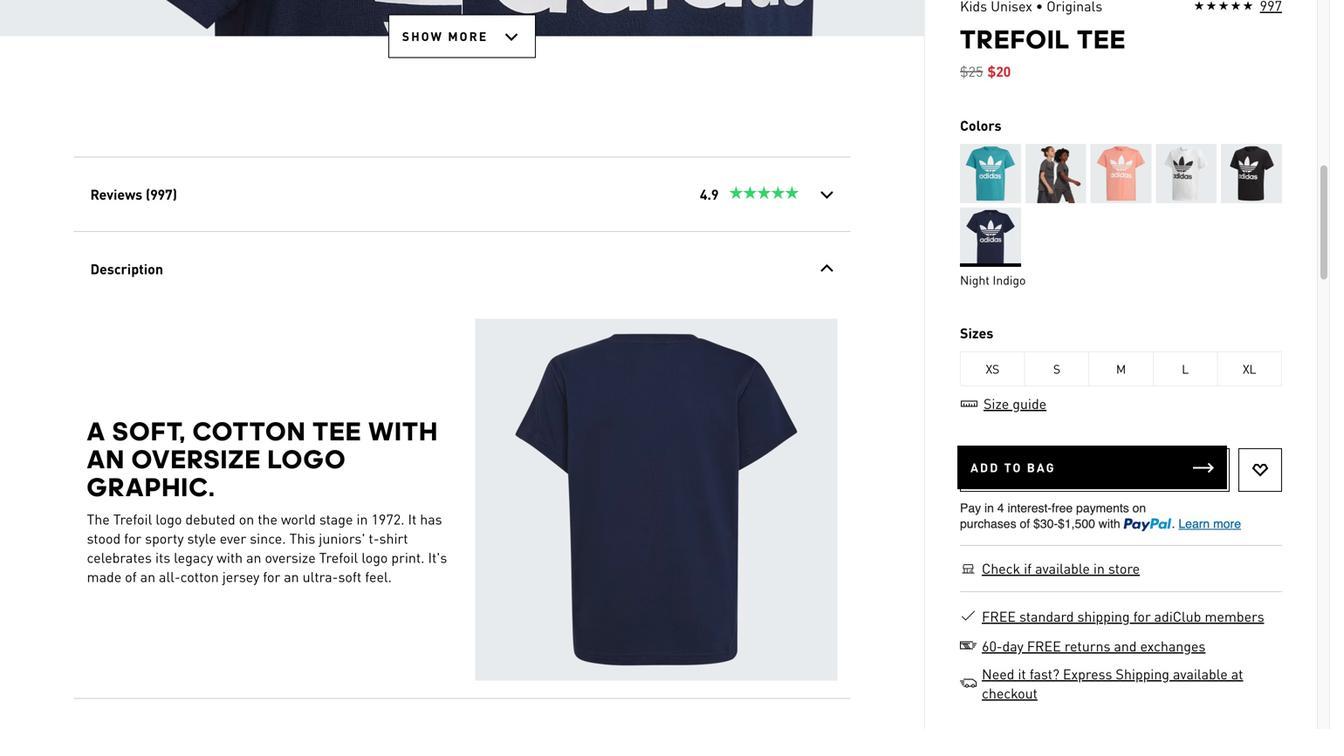 Task type: describe. For each thing, give the bounding box(es) containing it.
ever
[[220, 530, 246, 548]]

check if available in store
[[982, 560, 1140, 578]]

ultra-
[[303, 568, 338, 586]]

t-
[[369, 530, 379, 548]]

a
[[87, 416, 106, 447]]

1 vertical spatial for
[[263, 568, 280, 586]]

60-day free returns and exchanges
[[982, 638, 1206, 655]]

2 vertical spatial logo
[[362, 549, 388, 567]]

juniors'
[[319, 530, 365, 548]]

add to bag button
[[957, 446, 1227, 490]]

show more button
[[388, 14, 536, 58]]

guide
[[1013, 395, 1047, 413]]

free standard shipping for adiclub members button
[[981, 607, 1265, 627]]

$25
[[960, 62, 983, 80]]

more
[[448, 28, 488, 44]]

free inside button
[[982, 608, 1016, 626]]

60-day free returns and exchanges link
[[981, 637, 1206, 656]]

an left ultra-
[[284, 568, 299, 586]]

description
[[90, 260, 163, 278]]

it
[[408, 511, 417, 528]]

colors
[[960, 116, 1001, 134]]

an up jersey
[[246, 549, 261, 567]]

description button
[[74, 232, 851, 306]]

shipping
[[1077, 608, 1130, 626]]

all-
[[159, 568, 180, 586]]

free standard shipping for adiclub members
[[982, 608, 1264, 626]]

style
[[187, 530, 216, 548]]

4.9
[[700, 185, 719, 203]]

show
[[402, 28, 443, 44]]

members
[[1205, 608, 1264, 626]]

express
[[1063, 665, 1112, 683]]

celebrates
[[87, 549, 152, 567]]

made
[[87, 568, 121, 586]]

need it fast? express shipping available at checkout
[[982, 665, 1243, 703]]

0 horizontal spatial oversize
[[132, 444, 261, 475]]

if
[[1024, 560, 1032, 578]]

night indigo
[[960, 272, 1026, 288]]

jersey
[[222, 568, 259, 586]]

soft,
[[113, 416, 186, 447]]

shirt
[[379, 530, 408, 548]]

l
[[1182, 361, 1189, 377]]

print.
[[391, 549, 425, 567]]

it's
[[428, 549, 447, 567]]

sizes
[[960, 324, 993, 342]]

a soft, cotton tee with an oversize logo graphic. the trefoil logo debuted on the world stage in 1972. it has stood for sporty style ever since. this juniors' t-shirt celebrates its legacy with an oversize trefoil logo print. it's made of an all-cotton jersey for an ultra-soft feel.
[[87, 416, 447, 586]]

xl
[[1243, 361, 1256, 377]]

at
[[1231, 665, 1243, 683]]

$20
[[988, 62, 1011, 80]]

stage
[[319, 511, 353, 528]]

night
[[960, 272, 990, 288]]

for inside button
[[1133, 608, 1151, 626]]

m button
[[1089, 352, 1154, 387]]

in inside button
[[1093, 560, 1105, 578]]

s button
[[1025, 352, 1089, 387]]

on
[[239, 511, 254, 528]]

of
[[125, 568, 137, 586]]

this
[[289, 530, 315, 548]]

check if available in store button
[[981, 559, 1141, 579]]

1 vertical spatial free
[[1027, 638, 1061, 655]]

reviews
[[90, 185, 142, 203]]

2 blue trefoil tee image from the left
[[463, 0, 924, 36]]

check
[[982, 560, 1020, 578]]

legacy
[[174, 549, 213, 567]]

add to bag
[[971, 460, 1056, 476]]

standard
[[1019, 608, 1074, 626]]

soft
[[338, 568, 362, 586]]



Task type: vqa. For each thing, say whether or not it's contained in the screenshot.
FREE within the BUTTON
yes



Task type: locate. For each thing, give the bounding box(es) containing it.
indigo
[[993, 272, 1026, 288]]

free
[[982, 608, 1016, 626], [1027, 638, 1061, 655]]

for up celebrates
[[124, 530, 142, 548]]

0 vertical spatial available
[[1035, 560, 1090, 578]]

1 horizontal spatial available
[[1173, 665, 1228, 683]]

available inside need it fast? express shipping available at checkout
[[1173, 665, 1228, 683]]

trefoil down juniors'
[[319, 549, 358, 567]]

store
[[1108, 560, 1140, 578]]

0 horizontal spatial blue trefoil tee image
[[0, 0, 462, 36]]

s
[[1053, 361, 1060, 377]]

trefoil inside trefoil tee $25 $20
[[960, 23, 1071, 54]]

for
[[124, 530, 142, 548], [263, 568, 280, 586], [1133, 608, 1151, 626]]

xl button
[[1218, 352, 1282, 387]]

0 horizontal spatial available
[[1035, 560, 1090, 578]]

in inside a soft, cotton tee with an oversize logo graphic. the trefoil logo debuted on the world stage in 1972. it has stood for sporty style ever since. this juniors' t-shirt celebrates its legacy with an oversize trefoil logo print. it's made of an all-cotton jersey for an ultra-soft feel.
[[356, 511, 368, 528]]

day
[[1002, 638, 1024, 655]]

1 horizontal spatial with
[[368, 416, 438, 447]]

1 vertical spatial available
[[1173, 665, 1228, 683]]

need
[[982, 665, 1015, 683]]

product color: night indigo image
[[960, 208, 1021, 267]]

product color: black / white image
[[1221, 144, 1282, 203]]

oversize down this
[[265, 549, 316, 567]]

fast?
[[1030, 665, 1060, 683]]

size guide link
[[960, 395, 1047, 413]]

0 horizontal spatial free
[[982, 608, 1016, 626]]

logo down t- in the left of the page
[[362, 549, 388, 567]]

tee
[[1077, 23, 1126, 54]]

0 vertical spatial cotton
[[193, 416, 306, 447]]

with down ever
[[217, 549, 243, 567]]

0 vertical spatial free
[[982, 608, 1016, 626]]

has
[[420, 511, 442, 528]]

available right if
[[1035, 560, 1090, 578]]

1 horizontal spatial for
[[263, 568, 280, 586]]

0 vertical spatial with
[[368, 416, 438, 447]]

its
[[155, 549, 170, 567]]

an up the 'the'
[[87, 444, 125, 475]]

2 horizontal spatial for
[[1133, 608, 1151, 626]]

2 horizontal spatial logo
[[362, 549, 388, 567]]

product color: arctic fusion image
[[960, 144, 1021, 203]]

1 horizontal spatial logo
[[268, 444, 346, 475]]

0 vertical spatial in
[[356, 511, 368, 528]]

1 horizontal spatial trefoil
[[319, 549, 358, 567]]

xs
[[986, 361, 999, 377]]

tee
[[313, 416, 362, 447]]

60-
[[982, 638, 1002, 655]]

trefoil right the 'the'
[[113, 511, 152, 528]]

and
[[1114, 638, 1137, 655]]

in left store
[[1093, 560, 1105, 578]]

0 vertical spatial oversize
[[132, 444, 261, 475]]

0 horizontal spatial logo
[[156, 511, 182, 528]]

1 vertical spatial in
[[1093, 560, 1105, 578]]

0 horizontal spatial for
[[124, 530, 142, 548]]

logo
[[268, 444, 346, 475], [156, 511, 182, 528], [362, 549, 388, 567]]

1 horizontal spatial in
[[1093, 560, 1105, 578]]

logo up world
[[268, 444, 346, 475]]

1 vertical spatial cotton
[[180, 568, 219, 586]]

available left at
[[1173, 665, 1228, 683]]

world
[[281, 511, 316, 528]]

trefoil
[[960, 23, 1071, 54], [113, 511, 152, 528], [319, 549, 358, 567]]

returns
[[1065, 638, 1111, 655]]

blue trefoil tee image
[[0, 0, 462, 36], [463, 0, 924, 36]]

size
[[984, 395, 1009, 413]]

product color: white / black image
[[1156, 144, 1217, 203]]

1 horizontal spatial oversize
[[265, 549, 316, 567]]

bag
[[1027, 460, 1056, 476]]

available inside button
[[1035, 560, 1090, 578]]

1 blue trefoil tee image from the left
[[0, 0, 462, 36]]

1972.
[[371, 511, 405, 528]]

checkout
[[982, 685, 1038, 703]]

1 horizontal spatial free
[[1027, 638, 1061, 655]]

debuted
[[185, 511, 235, 528]]

with
[[368, 416, 438, 447], [217, 549, 243, 567]]

oversize
[[132, 444, 261, 475], [265, 549, 316, 567]]

None field
[[750, 638, 837, 679]]

oversize up debuted
[[132, 444, 261, 475]]

m
[[1116, 361, 1126, 377]]

feel.
[[365, 568, 392, 586]]

graphic.
[[87, 472, 216, 503]]

trefoil tee $25 $20
[[960, 23, 1126, 80]]

the
[[258, 511, 278, 528]]

0 vertical spatial logo
[[268, 444, 346, 475]]

in left "1972."
[[356, 511, 368, 528]]

reviews (997)
[[90, 185, 177, 203]]

1 horizontal spatial blue trefoil tee image
[[463, 0, 924, 36]]

to
[[1004, 460, 1022, 476]]

0 horizontal spatial in
[[356, 511, 368, 528]]

shipping
[[1116, 665, 1170, 683]]

1 vertical spatial oversize
[[265, 549, 316, 567]]

0 vertical spatial trefoil
[[960, 23, 1071, 54]]

need it fast? express shipping available at checkout link
[[981, 665, 1271, 703]]

2 horizontal spatial trefoil
[[960, 23, 1071, 54]]

0 horizontal spatial with
[[217, 549, 243, 567]]

product color: wonder clay f23 image
[[1091, 144, 1152, 203]]

an
[[87, 444, 125, 475], [246, 549, 261, 567], [140, 568, 155, 586], [284, 568, 299, 586]]

cotton
[[193, 416, 306, 447], [180, 568, 219, 586]]

xs button
[[961, 352, 1025, 387]]

1 vertical spatial with
[[217, 549, 243, 567]]

l button
[[1154, 352, 1218, 387]]

free up fast?
[[1027, 638, 1061, 655]]

show more
[[402, 28, 488, 44]]

in
[[356, 511, 368, 528], [1093, 560, 1105, 578]]

stood
[[87, 530, 121, 548]]

with right the tee
[[368, 416, 438, 447]]

adiclub
[[1154, 608, 1201, 626]]

0 horizontal spatial trefoil
[[113, 511, 152, 528]]

1 vertical spatial trefoil
[[113, 511, 152, 528]]

the
[[87, 511, 110, 528]]

since.
[[250, 530, 286, 548]]

2 vertical spatial for
[[1133, 608, 1151, 626]]

product color: grey five image
[[1025, 144, 1086, 203]]

sporty
[[145, 530, 184, 548]]

an right of
[[140, 568, 155, 586]]

add
[[971, 460, 1000, 476]]

1 vertical spatial logo
[[156, 511, 182, 528]]

for right jersey
[[263, 568, 280, 586]]

for up and
[[1133, 608, 1151, 626]]

(997)
[[146, 185, 177, 203]]

trefoil up $20 at the right
[[960, 23, 1071, 54]]

0 vertical spatial for
[[124, 530, 142, 548]]

free up "60-"
[[982, 608, 1016, 626]]

logo up sporty
[[156, 511, 182, 528]]

2 vertical spatial trefoil
[[319, 549, 358, 567]]

exchanges
[[1140, 638, 1206, 655]]

it
[[1018, 665, 1026, 683]]

size guide
[[984, 395, 1047, 413]]



